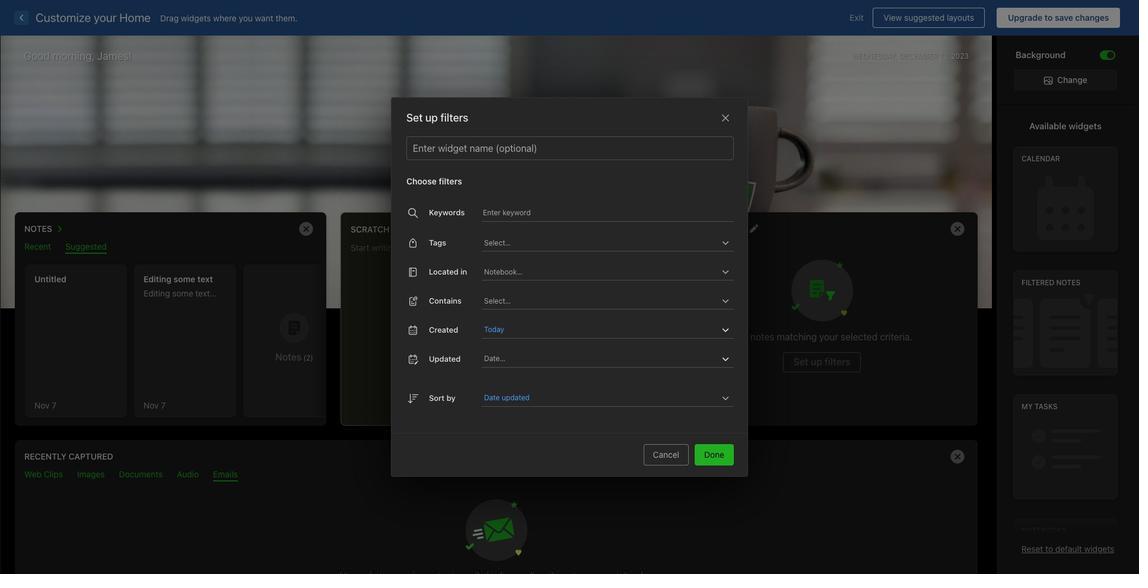 Task type: describe. For each thing, give the bounding box(es) containing it.
your
[[94, 11, 117, 24]]

background
[[1016, 49, 1066, 60]]

default
[[1056, 544, 1083, 554]]

good morning, james!
[[24, 50, 132, 62]]

widgets for available
[[1069, 121, 1102, 131]]

reset
[[1022, 544, 1044, 554]]

tags
[[429, 238, 446, 247]]

date
[[484, 394, 500, 402]]

view
[[884, 12, 902, 23]]

december
[[900, 51, 938, 60]]

filtered
[[1022, 279, 1055, 287]]

cancel
[[653, 450, 680, 460]]

Enter keyword field
[[482, 208, 734, 222]]

updated
[[502, 394, 530, 402]]

changes
[[1076, 12, 1110, 23]]

home
[[120, 11, 151, 24]]

0 vertical spatial filters
[[441, 112, 469, 124]]

good
[[24, 50, 50, 62]]

wednesday,
[[852, 51, 898, 60]]

view suggested layouts
[[884, 12, 975, 23]]

date…
[[484, 354, 506, 363]]

sort by
[[429, 393, 456, 403]]

 input text field for located in
[[483, 264, 719, 280]]

Updated Date picker field
[[482, 351, 749, 368]]

date updated
[[484, 394, 530, 402]]

done
[[705, 450, 725, 460]]

upgrade to save changes button
[[997, 8, 1121, 28]]

2023
[[952, 51, 969, 60]]

Contains field
[[482, 293, 734, 310]]

my tasks
[[1022, 403, 1058, 412]]

 input text field for contains
[[483, 293, 719, 309]]

edit widget title image
[[750, 224, 758, 233]]

reset to default widgets button
[[1022, 544, 1115, 554]]

date updated button
[[484, 391, 532, 405]]

calendar
[[1022, 154, 1061, 163]]

13,
[[940, 51, 950, 60]]

available
[[1030, 121, 1067, 131]]

reset to default widgets
[[1022, 544, 1115, 554]]

done button
[[695, 445, 734, 466]]

close image
[[719, 111, 733, 125]]

created
[[429, 325, 459, 335]]

choose filters
[[407, 176, 462, 186]]

you
[[239, 13, 253, 23]]

1 vertical spatial filters
[[439, 176, 462, 186]]

drag
[[160, 13, 179, 23]]

upgrade to save changes
[[1008, 12, 1110, 23]]

Tags field
[[482, 234, 734, 252]]

Located in field
[[482, 264, 734, 281]]

by
[[447, 393, 456, 403]]

to for reset
[[1046, 544, 1054, 554]]

exit button
[[841, 8, 873, 28]]

widgets for drag
[[181, 13, 211, 23]]

scratch
[[351, 224, 390, 234]]

suggested
[[905, 12, 945, 23]]



Task type: locate. For each thing, give the bounding box(es) containing it.
located
[[429, 267, 459, 276]]

widgets
[[181, 13, 211, 23], [1069, 121, 1102, 131], [1085, 544, 1115, 554]]

 input text field inside contains field
[[483, 293, 719, 309]]

widgets right the default on the bottom right of page
[[1085, 544, 1115, 554]]

to left save
[[1045, 12, 1053, 23]]

1 vertical spatial to
[[1046, 544, 1054, 554]]

upgrade
[[1008, 12, 1043, 23]]

my
[[1022, 403, 1033, 412]]

change button
[[1014, 69, 1118, 91]]

wednesday, december 13, 2023
[[852, 51, 969, 60]]

morning,
[[52, 50, 95, 62]]

keywords
[[429, 208, 465, 217]]

customize
[[36, 11, 91, 24]]

them.
[[276, 13, 298, 23]]

set
[[407, 112, 423, 124]]

1 horizontal spatial remove image
[[946, 217, 970, 241]]

tasks
[[1035, 403, 1058, 412]]

filters right up
[[441, 112, 469, 124]]

1 vertical spatial widgets
[[1069, 121, 1102, 131]]

 input text field down "date…" field
[[533, 390, 719, 407]]

2 vertical spatial widgets
[[1085, 544, 1115, 554]]

remove image
[[294, 217, 318, 241], [946, 217, 970, 241]]

pad
[[392, 224, 409, 234]]

choose
[[407, 176, 437, 186]]

want
[[255, 13, 273, 23]]

to
[[1045, 12, 1053, 23], [1046, 544, 1054, 554]]

save
[[1055, 12, 1074, 23]]

notes
[[1057, 279, 1081, 287]]

Created Date picker field
[[482, 322, 749, 339]]

filtered notes
[[1022, 279, 1081, 287]]

scratch pad
[[351, 224, 409, 234]]

widgets right 'drag'
[[181, 13, 211, 23]]

 input text field
[[483, 234, 719, 251], [483, 264, 719, 280], [483, 293, 719, 309], [533, 390, 719, 407]]

to right 'reset' at the right
[[1046, 544, 1054, 554]]

contains
[[429, 296, 462, 306]]

today
[[484, 325, 504, 334]]

remove image
[[946, 445, 970, 469]]

notebooks
[[1022, 527, 1067, 536]]

drag widgets where you want them.
[[160, 13, 298, 23]]

set up filters
[[407, 112, 469, 124]]

up
[[426, 112, 438, 124]]

Sort by field
[[482, 390, 734, 407]]

 input text field inside tags "field"
[[483, 234, 719, 251]]

located in
[[429, 267, 467, 276]]

 input text field for tags
[[483, 234, 719, 251]]

layouts
[[947, 12, 975, 23]]

change
[[1058, 75, 1088, 85]]

 input text field inside located in field
[[483, 264, 719, 280]]

cancel button
[[644, 445, 689, 466]]

sort
[[429, 393, 445, 403]]

0 vertical spatial widgets
[[181, 13, 211, 23]]

updated
[[429, 354, 461, 364]]

to inside button
[[1045, 12, 1053, 23]]

widgets right available
[[1069, 121, 1102, 131]]

to for upgrade
[[1045, 12, 1053, 23]]

2 remove image from the left
[[946, 217, 970, 241]]

where
[[213, 13, 237, 23]]

Enter widget name (optional) text field
[[412, 137, 729, 160]]

 input text field down tags "field"
[[483, 264, 719, 280]]

 input text field down located in field
[[483, 293, 719, 309]]

0 vertical spatial to
[[1045, 12, 1053, 23]]

exit
[[850, 12, 864, 23]]

customize your home
[[36, 11, 151, 24]]

0 horizontal spatial remove image
[[294, 217, 318, 241]]

view suggested layouts button
[[873, 8, 986, 28]]

in
[[461, 267, 467, 276]]

scratch pad button
[[351, 221, 409, 237]]

james!
[[97, 50, 132, 62]]

1 remove image from the left
[[294, 217, 318, 241]]

 input text field down enter keyword field
[[483, 234, 719, 251]]

 input text field inside the sort by field
[[533, 390, 719, 407]]

available widgets
[[1030, 121, 1102, 131]]

filters right choose
[[439, 176, 462, 186]]

filters
[[441, 112, 469, 124], [439, 176, 462, 186]]



Task type: vqa. For each thing, say whether or not it's contained in the screenshot.
Insert link image
no



